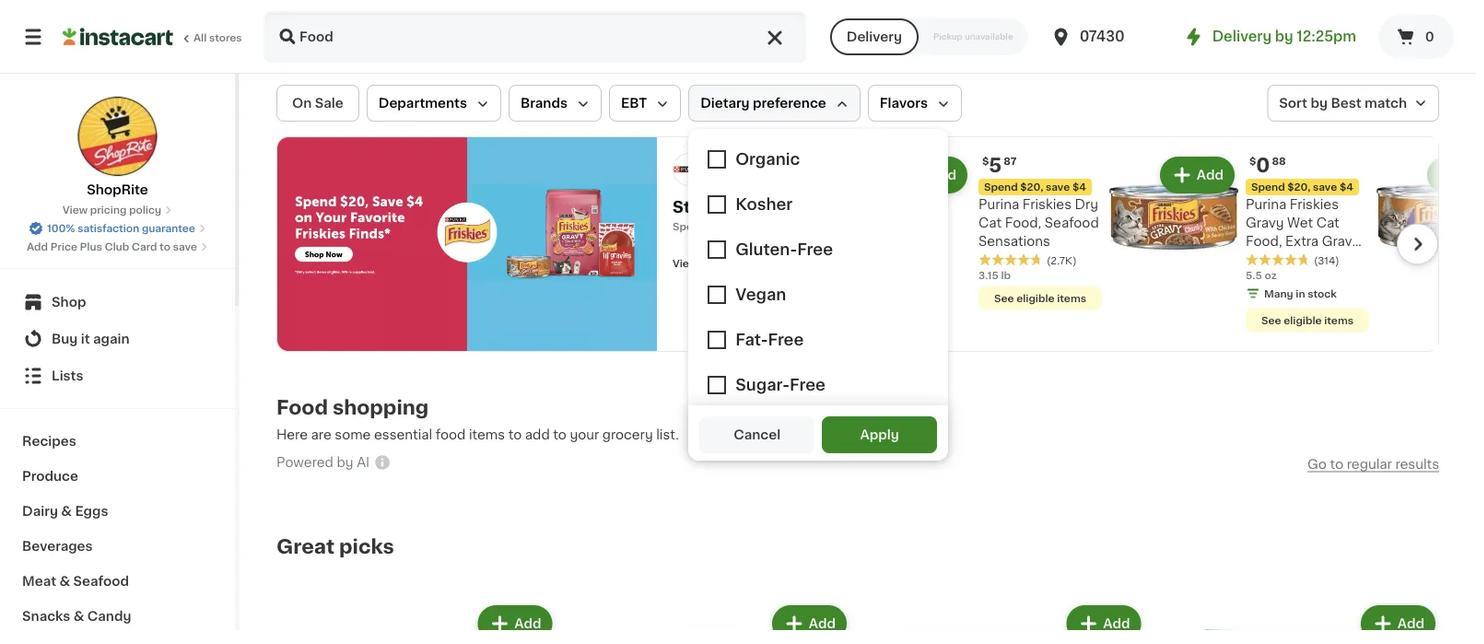 Task type: describe. For each thing, give the bounding box(es) containing it.
$20, for 0
[[1288, 182, 1311, 192]]

delivery by 12:25pm link
[[1183, 26, 1357, 48]]

shop link
[[11, 284, 224, 321]]

many in stock
[[1265, 288, 1337, 298]]

pricing
[[90, 205, 127, 215]]

purina friskies dry cat food, seafood sensations
[[979, 198, 1100, 248]]

spend $20, save $4 for 5
[[985, 182, 1087, 192]]

powered
[[277, 456, 334, 469]]

product group containing 0
[[1110, 153, 1370, 336]]

product group containing 5
[[843, 153, 1103, 314]]

see eligible items for 5
[[995, 293, 1087, 303]]

88
[[1273, 156, 1287, 166]]

5
[[989, 155, 1002, 174]]

0 horizontal spatial all
[[194, 33, 207, 43]]

recipes link
[[11, 424, 224, 459]]

in inside purina friskies gravy wet cat food, extra gravy chunky with chicken in savory gravy
[[1303, 272, 1314, 285]]

purina friskies image
[[277, 137, 657, 351]]

recipes
[[22, 435, 76, 448]]

all stores
[[194, 33, 242, 43]]

3.15 lb
[[979, 270, 1011, 280]]

view for view all
[[673, 258, 698, 268]]

snacks & candy
[[22, 610, 131, 623]]

card
[[132, 242, 157, 252]]

0 horizontal spatial save
[[173, 242, 197, 252]]

$ for 5
[[983, 156, 989, 166]]

100% satisfaction guarantee button
[[29, 218, 206, 236]]

food
[[436, 428, 466, 441]]

dairy
[[22, 505, 58, 518]]

3.15
[[979, 270, 999, 280]]

see eligible items button for 5
[[979, 286, 1103, 310]]

see eligible items button for 0
[[1246, 308, 1370, 332]]

dietary preference button
[[689, 85, 861, 122]]

5.5 oz
[[1246, 270, 1277, 280]]

oz
[[1265, 270, 1277, 280]]

some
[[335, 428, 371, 441]]

add
[[525, 428, 550, 441]]

lists link
[[11, 358, 224, 395]]

preference
[[753, 97, 827, 110]]

spend $20, save $4 for 0
[[1252, 182, 1354, 192]]

07430 button
[[1051, 11, 1161, 63]]

shoprite
[[87, 183, 148, 196]]

spend for 5
[[985, 182, 1018, 192]]

dietary
[[701, 97, 750, 110]]

brands
[[521, 97, 568, 110]]

food, inside purina friskies dry cat food, seafood sensations
[[1005, 216, 1042, 229]]

& for seafood
[[59, 575, 70, 588]]

cat inside purina friskies dry cat food, seafood sensations
[[979, 216, 1002, 229]]

price
[[50, 242, 77, 252]]

07430
[[1080, 30, 1125, 43]]

ebt button
[[609, 85, 681, 122]]

shopping
[[333, 398, 429, 417]]

beverages link
[[11, 529, 224, 564]]

(2.7k)
[[1047, 255, 1077, 265]]

produce link
[[11, 459, 224, 494]]

stock
[[1308, 288, 1337, 298]]

purina for 5
[[979, 198, 1020, 211]]

your
[[570, 428, 599, 441]]

1 vertical spatial in
[[1296, 288, 1306, 298]]

$ 0 88
[[1250, 155, 1287, 174]]

instacart logo image
[[63, 26, 173, 48]]

snacks
[[22, 610, 70, 623]]

cancel button
[[700, 417, 815, 454]]

0 vertical spatial gravy
[[1246, 216, 1285, 229]]

1 vertical spatial all
[[700, 258, 714, 268]]

eligible for 0
[[1284, 315, 1322, 325]]

seafood inside purina friskies dry cat food, seafood sensations
[[1045, 216, 1100, 229]]

sale
[[315, 97, 344, 110]]

to right add
[[553, 428, 567, 441]]

dietary preference
[[701, 97, 827, 110]]

spo
[[673, 221, 693, 231]]

87
[[1004, 156, 1017, 166]]

food shopping
[[277, 398, 429, 417]]

sort
[[1280, 97, 1308, 110]]

all stores link
[[63, 11, 243, 63]]

great
[[277, 537, 335, 556]]

eggs
[[75, 505, 108, 518]]

see for 0
[[1262, 315, 1282, 325]]

on sale button
[[277, 85, 359, 122]]

best
[[1331, 97, 1362, 110]]

save
[[769, 199, 809, 215]]

$ 5 87
[[983, 155, 1017, 174]]

food
[[277, 398, 328, 417]]

picks
[[339, 537, 394, 556]]

food, inside purina friskies gravy wet cat food, extra gravy chunky with chicken in savory gravy
[[1246, 235, 1283, 248]]

ebt
[[621, 97, 647, 110]]

great picks
[[277, 537, 394, 556]]

cat inside purina friskies gravy wet cat food, extra gravy chunky with chicken in savory gravy
[[1317, 216, 1340, 229]]

savory
[[1317, 272, 1362, 285]]

view for view pricing policy
[[63, 205, 88, 215]]

go to regular results
[[1308, 457, 1440, 470]]

policy
[[129, 205, 161, 215]]

$20, for 5
[[1021, 182, 1044, 192]]

essential
[[374, 428, 433, 441]]

friskies for 5
[[1023, 198, 1072, 211]]

100%
[[47, 224, 75, 234]]

2 vertical spatial gravy
[[1246, 290, 1285, 303]]

meat
[[22, 575, 56, 588]]

chunky
[[1246, 253, 1296, 266]]

candy
[[87, 610, 131, 623]]

12:25pm
[[1297, 30, 1357, 43]]

buy it again
[[52, 333, 130, 346]]

results
[[1396, 457, 1440, 470]]



Task type: locate. For each thing, give the bounding box(es) containing it.
100% satisfaction guarantee
[[47, 224, 195, 234]]

1 vertical spatial eligible
[[1284, 315, 1322, 325]]

sort by best match
[[1280, 97, 1408, 110]]

to down the guarantee at the top left of page
[[160, 242, 171, 252]]

items for 5
[[1058, 293, 1087, 303]]

1 spend $20, save $4 from the left
[[985, 182, 1087, 192]]

1 $4 from the left
[[1073, 182, 1087, 192]]

see down lb
[[995, 293, 1015, 303]]

0 horizontal spatial $20,
[[1021, 182, 1044, 192]]

by for sort
[[1311, 97, 1328, 110]]

0 vertical spatial in
[[1303, 272, 1314, 285]]

stock
[[673, 199, 721, 215]]

0 vertical spatial food,
[[1005, 216, 1042, 229]]

0 horizontal spatial spend
[[985, 182, 1018, 192]]

0 horizontal spatial eligible
[[1017, 293, 1055, 303]]

friskies inside purina friskies dry cat food, seafood sensations
[[1023, 198, 1072, 211]]

0 button
[[1379, 15, 1455, 59]]

1 vertical spatial see eligible items
[[1262, 315, 1354, 325]]

view pricing policy link
[[63, 203, 172, 218]]

regular
[[1347, 457, 1393, 470]]

all
[[194, 33, 207, 43], [700, 258, 714, 268]]

1 horizontal spatial by
[[1276, 30, 1294, 43]]

1 horizontal spatial $
[[1250, 156, 1257, 166]]

purina for 0
[[1246, 198, 1287, 211]]

see down many on the right top of the page
[[1262, 315, 1282, 325]]

1 vertical spatial 0
[[1257, 155, 1271, 174]]

2 purina from the left
[[1246, 198, 1287, 211]]

1 horizontal spatial 0
[[1426, 30, 1435, 43]]

None search field
[[264, 11, 806, 63]]

powered by ai
[[277, 456, 370, 469]]

apply
[[861, 429, 900, 442]]

$ left 87
[[983, 156, 989, 166]]

purina inside purina friskies gravy wet cat food, extra gravy chunky with chicken in savory gravy
[[1246, 198, 1287, 211]]

friskies inside purina friskies gravy wet cat food, extra gravy chunky with chicken in savory gravy
[[1290, 198, 1339, 211]]

1 cat from the left
[[979, 216, 1002, 229]]

0 horizontal spatial $
[[983, 156, 989, 166]]

see eligible items down many in stock at the top right
[[1262, 315, 1354, 325]]

1 $ from the left
[[983, 156, 989, 166]]

save up purina friskies dry cat food, seafood sensations
[[1046, 182, 1070, 192]]

2 $4 from the left
[[1340, 182, 1354, 192]]

seafood up candy
[[73, 575, 129, 588]]

flavors button
[[868, 85, 962, 122]]

0 horizontal spatial cat
[[979, 216, 1002, 229]]

delivery button
[[830, 18, 919, 55]]

save up wet
[[1314, 182, 1338, 192]]

0 inside product group
[[1257, 155, 1271, 174]]

purina friskies gravy wet cat food, extra gravy chunky with chicken in savory gravy
[[1246, 198, 1362, 303]]

1 horizontal spatial see eligible items button
[[1246, 308, 1370, 332]]

1 horizontal spatial view
[[673, 258, 698, 268]]

0 horizontal spatial by
[[337, 456, 354, 469]]

stores
[[209, 33, 242, 43]]

1 horizontal spatial cat
[[1317, 216, 1340, 229]]

meat & seafood
[[22, 575, 129, 588]]

1 horizontal spatial seafood
[[1045, 216, 1100, 229]]

cat up sensations
[[979, 216, 1002, 229]]

$ for 0
[[1250, 156, 1257, 166]]

save for 0
[[1314, 182, 1338, 192]]

powered by ai link
[[277, 453, 392, 476]]

2 horizontal spatial save
[[1314, 182, 1338, 192]]

1 vertical spatial see
[[1262, 315, 1282, 325]]

see eligible items down lb
[[995, 293, 1087, 303]]

product group
[[843, 153, 1103, 314], [1110, 153, 1370, 336], [277, 602, 556, 631], [571, 602, 851, 631], [866, 602, 1145, 631], [1160, 602, 1440, 631]]

1 horizontal spatial spend
[[1252, 182, 1286, 192]]

view all
[[673, 258, 714, 268]]

& inside stock up & save spo nsored
[[752, 199, 765, 215]]

1 purina from the left
[[979, 198, 1020, 211]]

nsored
[[693, 221, 730, 231]]

with
[[1299, 253, 1329, 266]]

& left eggs
[[61, 505, 72, 518]]

1 horizontal spatial purina
[[1246, 198, 1287, 211]]

view up "100%"
[[63, 205, 88, 215]]

1 horizontal spatial friskies
[[1290, 198, 1339, 211]]

0 horizontal spatial 0
[[1257, 155, 1271, 174]]

& for eggs
[[61, 505, 72, 518]]

spend $20, save $4
[[985, 182, 1087, 192], [1252, 182, 1354, 192]]

gravy up (314)
[[1323, 235, 1361, 248]]

on sale
[[292, 97, 344, 110]]

club
[[105, 242, 129, 252]]

Search field
[[265, 13, 805, 61]]

food, up chunky
[[1246, 235, 1283, 248]]

0 vertical spatial eligible
[[1017, 293, 1055, 303]]

by left 12:25pm in the right of the page
[[1276, 30, 1294, 43]]

eligible down many in stock at the top right
[[1284, 315, 1322, 325]]

0 vertical spatial view
[[63, 205, 88, 215]]

here are some essential food items to add to your grocery list.
[[277, 428, 679, 441]]

2 horizontal spatial by
[[1311, 97, 1328, 110]]

all left stores
[[194, 33, 207, 43]]

1 horizontal spatial delivery
[[1213, 30, 1272, 43]]

are
[[311, 428, 332, 441]]

delivery for delivery
[[847, 30, 902, 43]]

0 horizontal spatial see
[[995, 293, 1015, 303]]

2 friskies from the left
[[1290, 198, 1339, 211]]

eligible for 5
[[1017, 293, 1055, 303]]

cat right wet
[[1317, 216, 1340, 229]]

0 horizontal spatial $4
[[1073, 182, 1087, 192]]

0 vertical spatial see
[[995, 293, 1015, 303]]

0 vertical spatial see eligible items
[[995, 293, 1087, 303]]

in up many in stock at the top right
[[1303, 272, 1314, 285]]

add button
[[895, 158, 966, 191], [1162, 158, 1233, 191], [480, 607, 551, 631], [774, 607, 845, 631], [1069, 607, 1140, 631], [1363, 607, 1434, 631]]

1 horizontal spatial see eligible items
[[1262, 315, 1354, 325]]

5.5
[[1246, 270, 1263, 280]]

purina down $ 5 87
[[979, 198, 1020, 211]]

& left candy
[[73, 610, 84, 623]]

(314)
[[1315, 255, 1340, 265]]

view
[[63, 205, 88, 215], [673, 258, 698, 268]]

gravy
[[1246, 216, 1285, 229], [1323, 235, 1361, 248], [1246, 290, 1285, 303]]

by inside powered by ai link
[[337, 456, 354, 469]]

2 $20, from the left
[[1288, 182, 1311, 192]]

snacks & candy link
[[11, 599, 224, 631]]

purina image
[[673, 153, 706, 186]]

$20, up purina friskies dry cat food, seafood sensations
[[1021, 182, 1044, 192]]

friskies
[[1023, 198, 1072, 211], [1290, 198, 1339, 211]]

0 horizontal spatial view
[[63, 205, 88, 215]]

apply button
[[822, 417, 938, 454]]

1 horizontal spatial see
[[1262, 315, 1282, 325]]

lists
[[52, 370, 83, 383]]

service type group
[[830, 18, 1028, 55]]

1 horizontal spatial $4
[[1340, 182, 1354, 192]]

0 vertical spatial 0
[[1426, 30, 1435, 43]]

plus
[[80, 242, 102, 252]]

$4 up dry
[[1073, 182, 1087, 192]]

extra
[[1286, 235, 1319, 248]]

items for 0
[[1325, 315, 1354, 325]]

by
[[1276, 30, 1294, 43], [1311, 97, 1328, 110], [337, 456, 354, 469]]

0 horizontal spatial food,
[[1005, 216, 1042, 229]]

delivery up the flavors
[[847, 30, 902, 43]]

delivery for delivery by 12:25pm
[[1213, 30, 1272, 43]]

purina inside purina friskies dry cat food, seafood sensations
[[979, 198, 1020, 211]]

1 horizontal spatial eligible
[[1284, 315, 1322, 325]]

see eligible items
[[995, 293, 1087, 303], [1262, 315, 1354, 325]]

& for candy
[[73, 610, 84, 623]]

in left stock
[[1296, 288, 1306, 298]]

add price plus club card to save link
[[27, 240, 208, 254]]

friskies for 0
[[1290, 198, 1339, 211]]

chicken
[[1246, 272, 1299, 285]]

by inside delivery by 12:25pm link
[[1276, 30, 1294, 43]]

0 inside button
[[1426, 30, 1435, 43]]

cancel
[[734, 429, 781, 442]]

1 vertical spatial items
[[1325, 315, 1354, 325]]

to inside add price plus club card to save link
[[160, 242, 171, 252]]

1 $20, from the left
[[1021, 182, 1044, 192]]

spend $20, save $4 down 87
[[985, 182, 1087, 192]]

save for 5
[[1046, 182, 1070, 192]]

spend down $ 0 88
[[1252, 182, 1286, 192]]

wet
[[1288, 216, 1314, 229]]

0 horizontal spatial friskies
[[1023, 198, 1072, 211]]

ai
[[357, 456, 370, 469]]

flavors
[[880, 97, 928, 110]]

1 vertical spatial gravy
[[1323, 235, 1361, 248]]

2 $ from the left
[[1250, 156, 1257, 166]]

0 horizontal spatial items
[[469, 428, 505, 441]]

gravy left wet
[[1246, 216, 1285, 229]]

to inside go to regular results button
[[1331, 457, 1344, 470]]

Best match Sort by field
[[1268, 85, 1440, 122]]

by left ai
[[337, 456, 354, 469]]

up
[[725, 199, 748, 215]]

go
[[1308, 457, 1327, 470]]

shop
[[52, 296, 86, 309]]

1 horizontal spatial all
[[700, 258, 714, 268]]

$20, up wet
[[1288, 182, 1311, 192]]

friskies up wet
[[1290, 198, 1339, 211]]

spend down $ 5 87
[[985, 182, 1018, 192]]

$4 for 5
[[1073, 182, 1087, 192]]

by for delivery
[[1276, 30, 1294, 43]]

brands button
[[509, 85, 602, 122]]

$20,
[[1021, 182, 1044, 192], [1288, 182, 1311, 192]]

items right "food"
[[469, 428, 505, 441]]

0 horizontal spatial delivery
[[847, 30, 902, 43]]

delivery
[[1213, 30, 1272, 43], [847, 30, 902, 43]]

view down spo
[[673, 258, 698, 268]]

2 horizontal spatial items
[[1325, 315, 1354, 325]]

to left add
[[509, 428, 522, 441]]

buy
[[52, 333, 78, 346]]

delivery left 12:25pm in the right of the page
[[1213, 30, 1272, 43]]

purina down $ 0 88
[[1246, 198, 1287, 211]]

1 horizontal spatial food,
[[1246, 235, 1283, 248]]

lb
[[1002, 270, 1011, 280]]

delivery by 12:25pm
[[1213, 30, 1357, 43]]

grocery
[[603, 428, 653, 441]]

2 spend $20, save $4 from the left
[[1252, 182, 1354, 192]]

food, up sensations
[[1005, 216, 1042, 229]]

1 spend from the left
[[985, 182, 1018, 192]]

1 vertical spatial view
[[673, 258, 698, 268]]

1 horizontal spatial items
[[1058, 293, 1087, 303]]

to right go
[[1331, 457, 1344, 470]]

buy it again link
[[11, 321, 224, 358]]

meat & seafood link
[[11, 564, 224, 599]]

1 vertical spatial seafood
[[73, 575, 129, 588]]

again
[[93, 333, 130, 346]]

0 vertical spatial all
[[194, 33, 207, 43]]

gravy down chicken
[[1246, 290, 1285, 303]]

2 cat from the left
[[1317, 216, 1340, 229]]

0 vertical spatial items
[[1058, 293, 1087, 303]]

guarantee
[[142, 224, 195, 234]]

1 horizontal spatial $20,
[[1288, 182, 1311, 192]]

& right meat
[[59, 575, 70, 588]]

0 vertical spatial by
[[1276, 30, 1294, 43]]

1 vertical spatial food,
[[1246, 235, 1283, 248]]

all down nsored
[[700, 258, 714, 268]]

see eligible items button down many in stock at the top right
[[1246, 308, 1370, 332]]

see eligible items for 0
[[1262, 315, 1354, 325]]

2 vertical spatial by
[[337, 456, 354, 469]]

friskies left dry
[[1023, 198, 1072, 211]]

0 horizontal spatial seafood
[[73, 575, 129, 588]]

sensations
[[979, 235, 1051, 248]]

beverages
[[22, 540, 93, 553]]

$ left 88
[[1250, 156, 1257, 166]]

0 vertical spatial seafood
[[1045, 216, 1100, 229]]

spend $20, save $4 down 88
[[1252, 182, 1354, 192]]

$ inside $ 0 88
[[1250, 156, 1257, 166]]

spend for 0
[[1252, 182, 1286, 192]]

see for 5
[[995, 293, 1015, 303]]

by right "sort"
[[1311, 97, 1328, 110]]

$4 up purina friskies gravy wet cat food, extra gravy chunky with chicken in savory gravy
[[1340, 182, 1354, 192]]

0
[[1426, 30, 1435, 43], [1257, 155, 1271, 174]]

add price plus club card to save
[[27, 242, 197, 252]]

seafood down dry
[[1045, 216, 1100, 229]]

view pricing policy
[[63, 205, 161, 215]]

1 horizontal spatial spend $20, save $4
[[1252, 182, 1354, 192]]

1 vertical spatial by
[[1311, 97, 1328, 110]]

1 horizontal spatial save
[[1046, 182, 1070, 192]]

save down the guarantee at the top left of page
[[173, 242, 197, 252]]

shoprite logo image
[[77, 96, 158, 177]]

0 horizontal spatial spend $20, save $4
[[985, 182, 1087, 192]]

0 horizontal spatial see eligible items
[[995, 293, 1087, 303]]

by for powered
[[337, 456, 354, 469]]

it
[[81, 333, 90, 346]]

dairy & eggs link
[[11, 494, 224, 529]]

0 horizontal spatial see eligible items button
[[979, 286, 1103, 310]]

see eligible items button down lb
[[979, 286, 1103, 310]]

2 vertical spatial items
[[469, 428, 505, 441]]

on
[[292, 97, 312, 110]]

delivery inside button
[[847, 30, 902, 43]]

items down (2.7k)
[[1058, 293, 1087, 303]]

0 horizontal spatial purina
[[979, 198, 1020, 211]]

go to regular results button
[[1308, 457, 1440, 471]]

by inside best match sort by 'field'
[[1311, 97, 1328, 110]]

dairy & eggs
[[22, 505, 108, 518]]

items down stock
[[1325, 315, 1354, 325]]

2 spend from the left
[[1252, 182, 1286, 192]]

save
[[1046, 182, 1070, 192], [1314, 182, 1338, 192], [173, 242, 197, 252]]

eligible down (2.7k)
[[1017, 293, 1055, 303]]

match
[[1365, 97, 1408, 110]]

& right up
[[752, 199, 765, 215]]

$4 for 0
[[1340, 182, 1354, 192]]

$ inside $ 5 87
[[983, 156, 989, 166]]

list.
[[657, 428, 679, 441]]

1 friskies from the left
[[1023, 198, 1072, 211]]



Task type: vqa. For each thing, say whether or not it's contained in the screenshot.
"IN" corresponding to Retail
no



